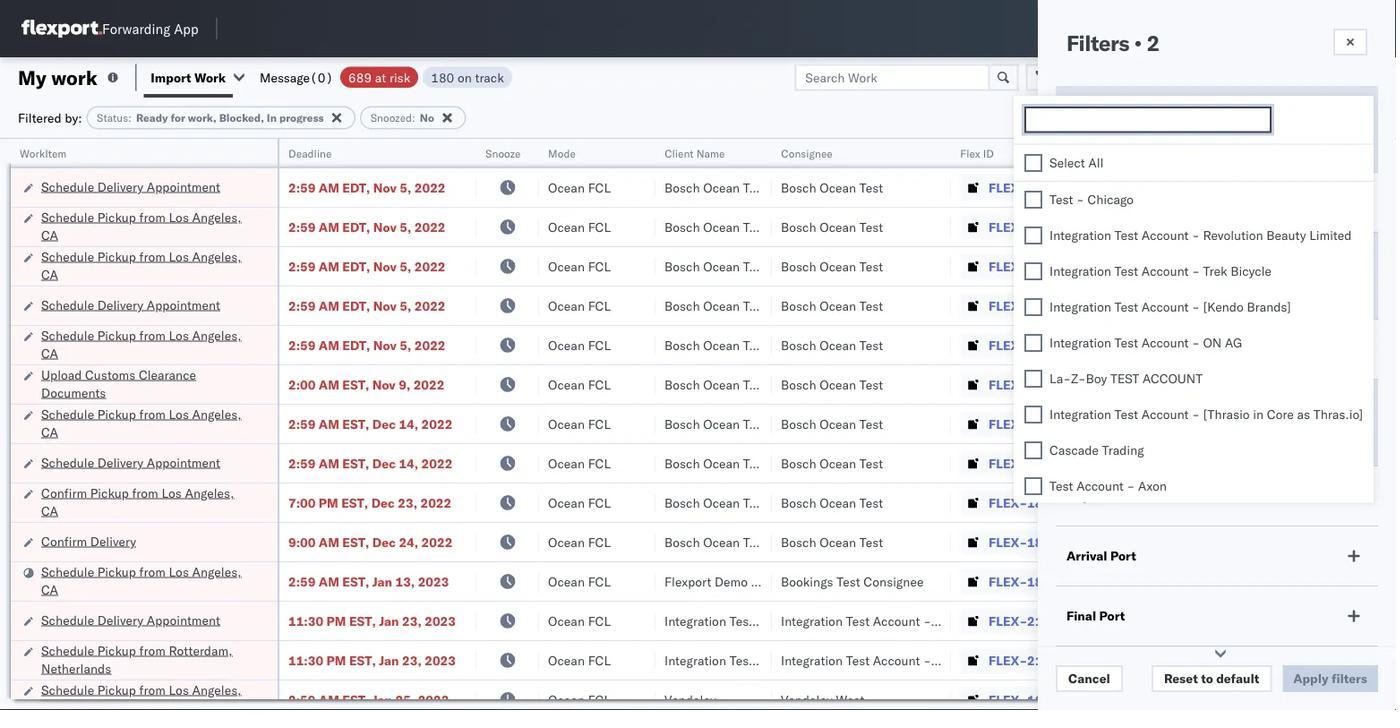 Task type: vqa. For each thing, say whether or not it's contained in the screenshot.
Ocean
yes



Task type: locate. For each thing, give the bounding box(es) containing it.
schedule pickup from los angeles, ca button
[[41, 208, 254, 246], [41, 248, 254, 285], [41, 327, 254, 364], [41, 405, 254, 443], [41, 563, 254, 601], [41, 681, 254, 710]]

2 schedule pickup from los angeles, ca link from the top
[[41, 248, 254, 284]]

name inside button
[[696, 146, 725, 160]]

est, left 9,
[[342, 377, 369, 392]]

lagerfeld
[[961, 613, 1014, 629], [961, 653, 1014, 668]]

0 vertical spatial lagerfeld
[[961, 613, 1014, 629]]

13,
[[396, 574, 415, 589]]

1 schedule from the top
[[41, 179, 94, 194]]

vandelay for vandelay
[[665, 692, 716, 708]]

numbers inside button
[[1285, 146, 1330, 160]]

1 vertical spatial karl
[[935, 653, 958, 668]]

1 appointment from the top
[[147, 179, 220, 194]]

flex-1889466 down "cascade"
[[989, 495, 1082, 511]]

schedule delivery appointment link for 2nd schedule delivery appointment button from the bottom of the page
[[41, 454, 220, 472]]

schedule delivery appointment up "customs"
[[41, 297, 220, 313]]

ceau7522281, hlxu6269489, hlxu8034992 down revolution on the top
[[1104, 258, 1382, 274]]

clearance
[[139, 367, 196, 383]]

ceau7522281, down integration test account - trek bicycle on the top of the page
[[1104, 297, 1196, 313]]

from for schedule pickup from rotterdam, netherlands link at the left of page
[[139, 643, 166, 658]]

None text field
[[1031, 113, 1270, 129]]

lagerfeld up flex-1662119
[[961, 653, 1014, 668]]

6 schedule from the top
[[41, 406, 94, 422]]

ceau7522281, hlxu6269489, hlxu8034992 for fifth schedule pickup from los angeles, ca button from the bottom of the page
[[1104, 258, 1382, 274]]

risk
[[390, 69, 411, 85], [1084, 194, 1107, 210]]

hlxu6269489, down mbl/mawb on the right top of page
[[1199, 179, 1291, 195]]

flexport. image
[[22, 20, 102, 38]]

ceau7522281, hlxu6269489, hlxu8034992 up [thrasio
[[1104, 376, 1382, 392]]

10 schedule from the top
[[41, 643, 94, 658]]

flex-1893174 button
[[960, 569, 1086, 594], [960, 569, 1086, 594]]

at risk
[[1067, 194, 1107, 210]]

hlxu6269489, up bicycle
[[1199, 219, 1291, 234]]

core
[[1267, 406, 1294, 422]]

pm for schedule pickup from rotterdam, netherlands
[[327, 653, 346, 668]]

angeles, for 2nd schedule pickup from los angeles, ca button from the bottom of the page
[[192, 564, 241, 580]]

3 2:59 am edt, nov 5, 2022 from the top
[[288, 258, 446, 274]]

hlxu6269489, down [kendo
[[1199, 337, 1291, 353]]

mode button
[[539, 142, 638, 160]]

angeles,
[[192, 209, 241, 225], [192, 249, 241, 264], [192, 327, 241, 343], [192, 406, 241, 422], [185, 485, 234, 501], [192, 564, 241, 580], [192, 682, 241, 698]]

delivery down confirm pickup from los angeles, ca
[[90, 533, 136, 549]]

test123456 for 1st schedule pickup from los angeles, ca button from the top of the page
[[1220, 219, 1296, 235]]

mode right snooze in the left of the page
[[548, 146, 576, 160]]

1 vertical spatial risk
[[1084, 194, 1107, 210]]

flex-1889466 up "cascade"
[[989, 416, 1082, 432]]

0 vertical spatial 14,
[[399, 416, 418, 432]]

3 schedule from the top
[[41, 249, 94, 264]]

1 karl from the top
[[935, 613, 958, 629]]

snoozed for snoozed : no
[[371, 111, 412, 125]]

ceau7522281, hlxu6269489, hlxu8034992 down mbl/mawb on the right top of page
[[1104, 179, 1382, 195]]

2 confirm from the top
[[41, 533, 87, 549]]

flex-2130387 button
[[960, 609, 1086, 634], [960, 609, 1086, 634], [960, 648, 1086, 673], [960, 648, 1086, 673]]

numbers inside container numbers
[[1104, 154, 1148, 167]]

1 abcdefg78456546 from the top
[[1220, 416, 1341, 432]]

0 vertical spatial abcdefg78456546
[[1220, 416, 1341, 432]]

hlxu6269489, down revolution on the top
[[1199, 258, 1291, 274]]

confirm delivery button
[[41, 533, 136, 552]]

la-
[[1050, 370, 1071, 386]]

5 schedule from the top
[[41, 327, 94, 343]]

schedule for 2nd schedule pickup from los angeles, ca button from the bottom of the page
[[41, 564, 94, 580]]

pm up 2:59 am est, jan 25, 2023
[[327, 653, 346, 668]]

client name inside button
[[665, 146, 725, 160]]

1 vertical spatial integration test account - karl lagerfeld
[[781, 653, 1014, 668]]

3 hlxu6269489, from the top
[[1199, 258, 1291, 274]]

8 schedule from the top
[[41, 564, 94, 580]]

resize handle column header for consignee
[[930, 139, 951, 710]]

2 lagerfeld from the top
[[961, 653, 1014, 668]]

0 vertical spatial 2130387
[[1028, 613, 1082, 629]]

hlxu6269489,
[[1199, 179, 1291, 195], [1199, 219, 1291, 234], [1199, 258, 1291, 274], [1199, 297, 1291, 313], [1199, 337, 1291, 353], [1199, 376, 1291, 392]]

reset
[[1165, 671, 1198, 687]]

ceau7522281, down 'container numbers' button
[[1104, 179, 1196, 195]]

schedule delivery appointment for first schedule delivery appointment button from the bottom of the page
[[41, 612, 220, 628]]

4 hlxu6269489, from the top
[[1199, 297, 1291, 313]]

est, for 2nd schedule pickup from los angeles, ca button from the bottom of the page
[[342, 574, 369, 589]]

port
[[1132, 488, 1157, 504], [1111, 548, 1137, 564], [1100, 608, 1126, 624]]

schedule inside the schedule pickup from rotterdam, netherlands
[[41, 643, 94, 658]]

flex-1662119 button
[[960, 688, 1086, 710], [960, 688, 1086, 710]]

flexport
[[665, 574, 712, 589]]

numbers left actions
[[1285, 146, 1330, 160]]

1 ocean fcl from the top
[[548, 180, 611, 195]]

est, up 2:59 am est, jan 13, 2023
[[342, 534, 369, 550]]

risk right the at
[[390, 69, 411, 85]]

schedule pickup from los angeles, ca link for 2nd schedule pickup from los angeles, ca button from the bottom of the page
[[41, 563, 254, 599]]

flex-1662119
[[989, 692, 1082, 708]]

1 horizontal spatial :
[[412, 111, 416, 125]]

schedule delivery appointment
[[41, 179, 220, 194], [41, 297, 220, 313], [41, 455, 220, 470], [41, 612, 220, 628]]

1 1846748 from the top
[[1028, 180, 1082, 195]]

1 vandelay from the left
[[665, 692, 716, 708]]

2130387 up 1662119
[[1028, 653, 1082, 668]]

1 confirm from the top
[[41, 485, 87, 501]]

0 vertical spatial karl
[[935, 613, 958, 629]]

ceau7522281, hlxu6269489, hlxu8034992 down bicycle
[[1104, 297, 1382, 313]]

3 schedule pickup from los angeles, ca link from the top
[[41, 327, 254, 362]]

0 vertical spatial 2:59 am est, dec 14, 2022
[[288, 416, 453, 432]]

est, down 2:59 am est, jan 13, 2023
[[349, 613, 376, 629]]

delivery for 1st schedule delivery appointment button
[[97, 179, 143, 194]]

11:30 pm est, jan 23, 2023 up 2:59 am est, jan 25, 2023
[[288, 653, 456, 668]]

5,
[[400, 180, 411, 195], [400, 219, 411, 235], [400, 258, 411, 274], [400, 298, 411, 314], [400, 337, 411, 353]]

from inside the schedule pickup from rotterdam, netherlands
[[139, 643, 166, 658]]

2 appointment from the top
[[147, 297, 220, 313]]

25,
[[396, 692, 415, 708]]

schedule pickup from rotterdam, netherlands
[[41, 643, 233, 676]]

14, down 9,
[[399, 416, 418, 432]]

3 schedule pickup from los angeles, ca from the top
[[41, 327, 241, 361]]

deadline
[[288, 146, 332, 160]]

2130387 down 1893174
[[1028, 613, 1082, 629]]

lhuu7894563, up the axon
[[1104, 455, 1196, 471]]

1 vertical spatial no
[[1087, 287, 1103, 302]]

1 schedule pickup from los angeles, ca from the top
[[41, 209, 241, 243]]

schedule delivery appointment link
[[41, 178, 220, 196], [41, 296, 220, 314], [41, 454, 220, 472], [41, 611, 220, 629]]

10 fcl from the top
[[588, 534, 611, 550]]

test123456 down brands]
[[1220, 337, 1296, 353]]

gvcu5265864 down msdu7304509 at bottom right
[[1104, 613, 1192, 628]]

1889466 down "cascade"
[[1028, 495, 1082, 511]]

fcl
[[588, 180, 611, 195], [588, 219, 611, 235], [588, 258, 611, 274], [588, 298, 611, 314], [588, 337, 611, 353], [588, 377, 611, 392], [588, 416, 611, 432], [588, 456, 611, 471], [588, 495, 611, 511], [588, 534, 611, 550], [588, 574, 611, 589], [588, 613, 611, 629], [588, 653, 611, 668], [588, 692, 611, 708]]

7 am from the top
[[319, 416, 339, 432]]

ceau7522281, for fifth schedule pickup from los angeles, ca button from the bottom of the page
[[1104, 258, 1196, 274]]

cancel
[[1069, 671, 1111, 687]]

consignee inside button
[[781, 146, 833, 160]]

2:59 for fourth schedule pickup from los angeles, ca button
[[288, 416, 316, 432]]

ceau7522281, down integration test account - on ag
[[1104, 376, 1196, 392]]

6 fcl from the top
[[588, 377, 611, 392]]

5 ca from the top
[[41, 503, 58, 519]]

est, for upload customs clearance documents "button"
[[342, 377, 369, 392]]

1 ca from the top
[[41, 227, 58, 243]]

pm down 2:59 am est, jan 13, 2023
[[327, 613, 346, 629]]

11:30
[[288, 613, 323, 629], [288, 653, 323, 668]]

flex-2130387 down flex-1893174
[[989, 613, 1082, 629]]

0 vertical spatial name
[[696, 146, 725, 160]]

1 horizontal spatial vandelay
[[781, 692, 833, 708]]

5 resize handle column header from the left
[[751, 139, 772, 710]]

2 vertical spatial pm
[[327, 653, 346, 668]]

flex-1889466 up flex-1893174
[[989, 534, 1082, 550]]

flex
[[960, 146, 980, 160]]

1889466 up 1893174
[[1028, 534, 1082, 550]]

Search Shipments (/) text field
[[1054, 15, 1226, 42]]

1 vertical spatial name
[[1106, 401, 1141, 417]]

list box
[[1014, 145, 1374, 710]]

1 horizontal spatial status
[[1067, 108, 1106, 123]]

delivery for 2nd schedule delivery appointment button from the bottom of the page
[[97, 455, 143, 470]]

1 test123456 from the top
[[1220, 180, 1296, 195]]

2 schedule from the top
[[41, 209, 94, 225]]

2:00
[[288, 377, 316, 392]]

1 vertical spatial 14,
[[399, 456, 418, 471]]

3 5, from the top
[[400, 258, 411, 274]]

1 vertical spatial lagerfeld
[[961, 653, 1014, 668]]

schedule delivery appointment link up confirm pickup from los angeles, ca
[[41, 454, 220, 472]]

1 vertical spatial 2130387
[[1028, 653, 1082, 668]]

2 2:59 from the top
[[288, 219, 316, 235]]

from for schedule pickup from los angeles, ca link corresponding to 3rd schedule pickup from los angeles, ca button
[[139, 327, 166, 343]]

4 lhuu7894563, from the top
[[1104, 534, 1196, 550]]

delivery up the schedule pickup from rotterdam, netherlands
[[97, 612, 143, 628]]

0 vertical spatial port
[[1132, 488, 1157, 504]]

1889466
[[1028, 416, 1082, 432], [1028, 456, 1082, 471], [1028, 495, 1082, 511], [1028, 534, 1082, 550]]

0 horizontal spatial :
[[128, 111, 132, 125]]

1 horizontal spatial snoozed
[[1067, 254, 1118, 270]]

2:59 for 3rd schedule pickup from los angeles, ca button
[[288, 337, 316, 353]]

8 2:59 from the top
[[288, 574, 316, 589]]

appointment for first schedule delivery appointment button from the bottom of the page
[[147, 612, 220, 628]]

delivery down 'workitem' button at the top left of page
[[97, 179, 143, 194]]

test123456 up bicycle
[[1220, 219, 1296, 235]]

message
[[260, 69, 310, 85]]

dec up 9:00 am est, dec 24, 2022
[[371, 495, 395, 511]]

Search Work text field
[[795, 64, 990, 91]]

angeles, for fourth schedule pickup from los angeles, ca button
[[192, 406, 241, 422]]

2:59 am est, dec 14, 2022
[[288, 416, 453, 432], [288, 456, 453, 471]]

1 flex-2130387 from the top
[[989, 613, 1082, 629]]

snoozed for snoozed
[[1067, 254, 1118, 270]]

lhuu7894563, uetu5238478 down the axon
[[1104, 495, 1287, 510]]

3 flex- from the top
[[989, 258, 1028, 274]]

trading
[[1102, 442, 1145, 458]]

delivery for first schedule delivery appointment button from the bottom of the page
[[97, 612, 143, 628]]

appointment for 2nd schedule delivery appointment button from the bottom of the page
[[147, 455, 220, 470]]

los inside confirm pickup from los angeles, ca
[[162, 485, 182, 501]]

file exception button
[[1064, 64, 1187, 91], [1064, 64, 1187, 91]]

2 schedule pickup from los angeles, ca from the top
[[41, 249, 241, 282]]

3 ocean fcl from the top
[[548, 258, 611, 274]]

ceau7522281, up integration test account - trek bicycle on the top of the page
[[1104, 219, 1196, 234]]

pickup inside confirm pickup from los angeles, ca
[[90, 485, 129, 501]]

1 vertical spatial 2:59 am est, dec 14, 2022
[[288, 456, 453, 471]]

integration test account - revolution beauty limited
[[1050, 227, 1352, 243]]

6 ceau7522281, hlxu6269489, hlxu8034992 from the top
[[1104, 376, 1382, 392]]

reset to default button
[[1152, 666, 1272, 692]]

los for sixth schedule pickup from los angeles, ca button
[[169, 682, 189, 698]]

5 ceau7522281, hlxu6269489, hlxu8034992 from the top
[[1104, 337, 1382, 353]]

0 vertical spatial 11:30
[[288, 613, 323, 629]]

confirm
[[41, 485, 87, 501], [41, 533, 87, 549]]

from for confirm pickup from los angeles, ca link
[[132, 485, 158, 501]]

5 edt, from the top
[[342, 337, 370, 353]]

0 vertical spatial client name
[[665, 146, 725, 160]]

3 schedule delivery appointment link from the top
[[41, 454, 220, 472]]

schedule delivery appointment link up "customs"
[[41, 296, 220, 314]]

23, down 13,
[[402, 613, 422, 629]]

resize handle column header for mode
[[634, 139, 656, 710]]

ceau7522281, hlxu6269489, hlxu8034992 up bicycle
[[1104, 219, 1382, 234]]

schedule delivery appointment button up confirm pickup from los angeles, ca
[[41, 454, 220, 473]]

los for 2nd schedule pickup from los angeles, ca button from the bottom of the page
[[169, 564, 189, 580]]

0 horizontal spatial vandelay
[[665, 692, 716, 708]]

snoozed up "deadline" 'button'
[[371, 111, 412, 125]]

bookings
[[781, 574, 834, 589]]

2 vertical spatial 23,
[[402, 653, 422, 668]]

numbers for mbl/mawb numbers
[[1285, 146, 1330, 160]]

11:30 pm est, jan 23, 2023 down 2:59 am est, jan 13, 2023
[[288, 613, 456, 629]]

port right final
[[1100, 608, 1126, 624]]

14 flex- from the top
[[989, 692, 1028, 708]]

angeles, inside confirm pickup from los angeles, ca
[[185, 485, 234, 501]]

lhuu7894563, uetu5238478
[[1104, 416, 1287, 431], [1104, 455, 1287, 471], [1104, 495, 1287, 510], [1104, 534, 1287, 550]]

pickup inside the schedule pickup from rotterdam, netherlands
[[97, 643, 136, 658]]

7 ca from the top
[[41, 700, 58, 710]]

1889466 up "cascade"
[[1028, 416, 1082, 432]]

flex-1889466 button
[[960, 412, 1086, 437], [960, 412, 1086, 437], [960, 451, 1086, 476], [960, 451, 1086, 476], [960, 490, 1086, 516], [960, 490, 1086, 516], [960, 530, 1086, 555], [960, 530, 1086, 555]]

schedule for 3rd schedule pickup from los angeles, ca button
[[41, 327, 94, 343]]

nov for fifth schedule pickup from los angeles, ca button from the bottom of the page
[[373, 258, 397, 274]]

schedule delivery appointment link down 'workitem' button at the top left of page
[[41, 178, 220, 196]]

angeles, for sixth schedule pickup from los angeles, ca button
[[192, 682, 241, 698]]

resize handle column header for container numbers
[[1190, 139, 1211, 710]]

23, for confirm pickup from los angeles, ca
[[398, 495, 418, 511]]

0 horizontal spatial snoozed
[[371, 111, 412, 125]]

confirm pickup from los angeles, ca link
[[41, 484, 254, 520]]

1 2:59 am est, dec 14, 2022 from the top
[[288, 416, 453, 432]]

2:59 am est, jan 25, 2023
[[288, 692, 449, 708]]

2023 right 25,
[[418, 692, 449, 708]]

test
[[1111, 370, 1140, 386]]

1889466 up 'departure'
[[1028, 456, 1082, 471]]

pickup for 1st schedule pickup from los angeles, ca button from the top of the page
[[97, 209, 136, 225]]

test123456 down mbl/mawb on the right top of page
[[1220, 180, 1296, 195]]

schedule delivery appointment for 2nd schedule delivery appointment button from the bottom of the page
[[41, 455, 220, 470]]

track
[[475, 69, 504, 85]]

4 schedule delivery appointment button from the top
[[41, 611, 220, 631]]

lhuu7894563, uetu5238478 up msdu7304509 at bottom right
[[1104, 534, 1287, 550]]

lhuu7894563, up trading
[[1104, 416, 1196, 431]]

work
[[51, 65, 98, 90]]

180 on track
[[431, 69, 504, 85]]

ca
[[41, 227, 58, 243], [41, 267, 58, 282], [41, 345, 58, 361], [41, 424, 58, 440], [41, 503, 58, 519], [41, 582, 58, 598], [41, 700, 58, 710]]

schedule
[[41, 179, 94, 194], [41, 209, 94, 225], [41, 249, 94, 264], [41, 297, 94, 313], [41, 327, 94, 343], [41, 406, 94, 422], [41, 455, 94, 470], [41, 564, 94, 580], [41, 612, 94, 628], [41, 643, 94, 658], [41, 682, 94, 698]]

--
[[1220, 692, 1236, 708]]

0 vertical spatial pm
[[319, 495, 338, 511]]

2 : from the left
[[412, 111, 416, 125]]

2130387
[[1028, 613, 1082, 629], [1028, 653, 1082, 668]]

3 hlxu8034992 from the top
[[1294, 258, 1382, 274]]

est, down 2:00 am est, nov 9, 2022
[[342, 416, 369, 432]]

test123456 down revolution on the top
[[1220, 258, 1296, 274]]

lhuu7894563, uetu5238478 up the axon
[[1104, 455, 1287, 471]]

0 vertical spatial snoozed
[[371, 111, 412, 125]]

1 am from the top
[[319, 180, 339, 195]]

delivery up "customs"
[[97, 297, 143, 313]]

integration test account - trek bicycle
[[1050, 263, 1272, 279]]

•
[[1135, 30, 1142, 56]]

integration test account - karl lagerfeld up west
[[781, 653, 1014, 668]]

1 vertical spatial confirm
[[41, 533, 87, 549]]

7 fcl from the top
[[588, 416, 611, 432]]

0 horizontal spatial client
[[665, 146, 694, 160]]

1 vertical spatial flex-2130387
[[989, 653, 1082, 668]]

1 horizontal spatial no
[[1087, 287, 1103, 302]]

karl
[[935, 613, 958, 629], [935, 653, 958, 668]]

schedule for fourth schedule pickup from los angeles, ca button
[[41, 406, 94, 422]]

11:30 up 2:59 am est, jan 25, 2023
[[288, 653, 323, 668]]

2 flex-1889466 from the top
[[989, 456, 1082, 471]]

file exception
[[1091, 69, 1175, 85]]

0 vertical spatial confirm
[[41, 485, 87, 501]]

est, up 2:59 am est, jan 25, 2023
[[349, 653, 376, 668]]

1 vertical spatial gvcu5265864
[[1104, 652, 1192, 668]]

3 appointment from the top
[[147, 455, 220, 470]]

2023 down 2:59 am est, jan 13, 2023
[[425, 613, 456, 629]]

my
[[18, 65, 46, 90]]

0 vertical spatial client
[[665, 146, 694, 160]]

schedule pickup from los angeles, ca for 3rd schedule pickup from los angeles, ca button
[[41, 327, 241, 361]]

schedule for first schedule delivery appointment button from the bottom of the page
[[41, 612, 94, 628]]

snoozed
[[371, 111, 412, 125], [1067, 254, 1118, 270]]

1 vertical spatial mode
[[1067, 341, 1100, 357]]

appointment down 'workitem' button at the top left of page
[[147, 179, 220, 194]]

confirm inside confirm pickup from los angeles, ca
[[41, 485, 87, 501]]

14, up 7:00 pm est, dec 23, 2022
[[399, 456, 418, 471]]

5 schedule pickup from los angeles, ca link from the top
[[41, 563, 254, 599]]

12 flex- from the top
[[989, 613, 1028, 629]]

0 horizontal spatial numbers
[[1104, 154, 1148, 167]]

: left ready
[[128, 111, 132, 125]]

3 2:59 from the top
[[288, 258, 316, 274]]

jan down 13,
[[379, 613, 399, 629]]

4 schedule pickup from los angeles, ca from the top
[[41, 406, 241, 440]]

ceau7522281, for 3rd schedule pickup from los angeles, ca button
[[1104, 337, 1196, 353]]

pickup for confirm pickup from los angeles, ca 'button'
[[90, 485, 129, 501]]

pickup for 2nd schedule pickup from los angeles, ca button from the bottom of the page
[[97, 564, 136, 580]]

ceau7522281, up integration test account - [kendo brands] on the right top
[[1104, 258, 1196, 274]]

0 horizontal spatial client name
[[665, 146, 725, 160]]

status up 3
[[1067, 108, 1106, 123]]

flex-1889466
[[989, 416, 1082, 432], [989, 456, 1082, 471], [989, 495, 1082, 511], [989, 534, 1082, 550]]

23, up 24,
[[398, 495, 418, 511]]

appointment up confirm pickup from los angeles, ca link
[[147, 455, 220, 470]]

9:00
[[288, 534, 316, 550]]

1 vertical spatial 11:30
[[288, 653, 323, 668]]

5 schedule pickup from los angeles, ca button from the top
[[41, 563, 254, 601]]

11:30 down 2:59 am est, jan 13, 2023
[[288, 613, 323, 629]]

est, for fourth schedule pickup from los angeles, ca button
[[342, 416, 369, 432]]

0 horizontal spatial risk
[[390, 69, 411, 85]]

2 fcl from the top
[[588, 219, 611, 235]]

maeu9736123
[[1220, 574, 1311, 589]]

23, up 25,
[[402, 653, 422, 668]]

2:59 for 1st schedule pickup from los angeles, ca button from the top of the page
[[288, 219, 316, 235]]

schedule delivery appointment link for first schedule delivery appointment button from the bottom of the page
[[41, 611, 220, 629]]

7 schedule from the top
[[41, 455, 94, 470]]

jan up 25,
[[379, 653, 399, 668]]

2:59 am est, dec 14, 2022 up 7:00 pm est, dec 23, 2022
[[288, 456, 453, 471]]

4 appointment from the top
[[147, 612, 220, 628]]

5 2:59 from the top
[[288, 337, 316, 353]]

schedule delivery appointment button up "customs"
[[41, 296, 220, 316]]

1 vertical spatial abcdefg78456546
[[1220, 495, 1341, 511]]

6 am from the top
[[319, 377, 339, 392]]

2 test123456 from the top
[[1220, 219, 1296, 235]]

5 schedule pickup from los angeles, ca from the top
[[41, 564, 241, 598]]

3 ceau7522281, from the top
[[1104, 258, 1196, 274]]

nov
[[373, 180, 397, 195], [373, 219, 397, 235], [373, 258, 397, 274], [373, 298, 397, 314], [373, 337, 397, 353], [372, 377, 396, 392]]

1662119
[[1028, 692, 1082, 708]]

schedule delivery appointment down 'workitem' button at the top left of page
[[41, 179, 220, 194]]

ca for fifth schedule pickup from los angeles, ca button from the bottom of the page
[[41, 267, 58, 282]]

2 abcdefg78456546 from the top
[[1220, 495, 1341, 511]]

0 vertical spatial flex-2130387
[[989, 613, 1082, 629]]

schedule pickup from los angeles, ca for 2nd schedule pickup from los angeles, ca button from the bottom of the page
[[41, 564, 241, 598]]

4 5, from the top
[[400, 298, 411, 314]]

lhuu7894563, up msdu7304509 at bottom right
[[1104, 534, 1196, 550]]

ceau7522281, up la-z-boy test account
[[1104, 337, 1196, 353]]

est, up 9:00 am est, dec 24, 2022
[[342, 495, 368, 511]]

client inside button
[[665, 146, 694, 160]]

west
[[836, 692, 865, 708]]

flex-1893174
[[989, 574, 1082, 589]]

numbers
[[1285, 146, 1330, 160], [1104, 154, 1148, 167]]

0 vertical spatial mode
[[548, 146, 576, 160]]

ceau7522281, hlxu6269489, hlxu8034992
[[1104, 179, 1382, 195], [1104, 219, 1382, 234], [1104, 258, 1382, 274], [1104, 297, 1382, 313], [1104, 337, 1382, 353], [1104, 376, 1382, 392]]

0 vertical spatial 23,
[[398, 495, 418, 511]]

pm right 7:00
[[319, 495, 338, 511]]

workitem
[[20, 146, 67, 160]]

schedule pickup from los angeles, ca for fifth schedule pickup from los angeles, ca button from the bottom of the page
[[41, 249, 241, 282]]

resize handle column header
[[256, 139, 278, 710], [455, 139, 477, 710], [518, 139, 539, 710], [634, 139, 656, 710], [751, 139, 772, 710], [930, 139, 951, 710], [1073, 139, 1095, 710], [1190, 139, 1211, 710], [1364, 139, 1386, 710]]

schedule delivery appointment button down 'workitem' button at the top left of page
[[41, 178, 220, 198]]

0 vertical spatial gvcu5265864
[[1104, 613, 1192, 628]]

1 vertical spatial snoozed
[[1067, 254, 1118, 270]]

9 2:59 from the top
[[288, 692, 316, 708]]

5 test123456 from the top
[[1220, 337, 1296, 353]]

name
[[696, 146, 725, 160], [1106, 401, 1141, 417]]

ceau7522281, for 1st schedule pickup from los angeles, ca button from the top of the page
[[1104, 219, 1196, 234]]

1 horizontal spatial mode
[[1067, 341, 1100, 357]]

integration test account - on ag
[[1050, 335, 1243, 350]]

hlxu6269489, for 3rd schedule pickup from los angeles, ca button
[[1199, 337, 1291, 353]]

23,
[[398, 495, 418, 511], [402, 613, 422, 629], [402, 653, 422, 668]]

hlxu6269489, for 1st schedule pickup from los angeles, ca button from the top of the page
[[1199, 219, 1291, 234]]

deadline button
[[280, 142, 459, 160]]

0 horizontal spatial status
[[97, 111, 128, 125]]

delivery
[[97, 179, 143, 194], [97, 297, 143, 313], [97, 455, 143, 470], [90, 533, 136, 549], [97, 612, 143, 628]]

2022
[[415, 180, 446, 195], [415, 219, 446, 235], [415, 258, 446, 274], [415, 298, 446, 314], [415, 337, 446, 353], [414, 377, 445, 392], [422, 416, 453, 432], [422, 456, 453, 471], [421, 495, 452, 511], [422, 534, 453, 550]]

est, left 25,
[[342, 692, 369, 708]]

lagerfeld down flex-1893174
[[961, 613, 1014, 629]]

schedule delivery appointment button up the schedule pickup from rotterdam, netherlands
[[41, 611, 220, 631]]

status : ready for work, blocked, in progress
[[97, 111, 324, 125]]

schedule delivery appointment link up the schedule pickup from rotterdam, netherlands
[[41, 611, 220, 629]]

lhuu7894563, uetu5238478 down account
[[1104, 416, 1287, 431]]

flex-2130387 up flex-1662119
[[989, 653, 1082, 668]]

no down 180
[[420, 111, 434, 125]]

2:59 am est, dec 14, 2022 down 2:00 am est, nov 9, 2022
[[288, 416, 453, 432]]

4 1846748 from the top
[[1028, 298, 1082, 314]]

0 horizontal spatial name
[[696, 146, 725, 160]]

port for final port
[[1100, 608, 1126, 624]]

4 lhuu7894563, uetu5238478 from the top
[[1104, 534, 1287, 550]]

on
[[458, 69, 472, 85]]

angeles, for 3rd schedule pickup from los angeles, ca button
[[192, 327, 241, 343]]

mode
[[548, 146, 576, 160], [1067, 341, 1100, 357]]

2 14, from the top
[[399, 456, 418, 471]]

0 horizontal spatial mode
[[548, 146, 576, 160]]

2023 for maeu9408431
[[425, 653, 456, 668]]

port for arrival port
[[1111, 548, 1137, 564]]

numbers down container
[[1104, 154, 1148, 167]]

2 vertical spatial port
[[1100, 608, 1126, 624]]

None checkbox
[[1025, 154, 1043, 172], [1025, 226, 1043, 244], [1025, 262, 1043, 280], [1025, 298, 1043, 316], [1025, 334, 1043, 352], [1025, 370, 1043, 387], [1025, 441, 1043, 459], [1025, 154, 1043, 172], [1025, 226, 1043, 244], [1025, 262, 1043, 280], [1025, 298, 1043, 316], [1025, 334, 1043, 352], [1025, 370, 1043, 387], [1025, 441, 1043, 459]]

2 karl from the top
[[935, 653, 958, 668]]

list box containing select all
[[1014, 145, 1374, 710]]

11 ocean fcl from the top
[[548, 574, 611, 589]]

jan left 25,
[[372, 692, 392, 708]]

est,
[[342, 377, 369, 392], [342, 416, 369, 432], [342, 456, 369, 471], [342, 495, 368, 511], [342, 534, 369, 550], [342, 574, 369, 589], [349, 613, 376, 629], [349, 653, 376, 668], [342, 692, 369, 708]]

6 schedule pickup from los angeles, ca link from the top
[[41, 681, 254, 710]]

from inside confirm pickup from los angeles, ca
[[132, 485, 158, 501]]

1 vertical spatial port
[[1111, 548, 1137, 564]]

ca inside confirm pickup from los angeles, ca
[[41, 503, 58, 519]]

container numbers
[[1104, 139, 1152, 167]]

14,
[[399, 416, 418, 432], [399, 456, 418, 471]]

ocean
[[548, 180, 585, 195], [703, 180, 740, 195], [820, 180, 857, 195], [548, 219, 585, 235], [703, 219, 740, 235], [820, 219, 857, 235], [548, 258, 585, 274], [703, 258, 740, 274], [820, 258, 857, 274], [548, 298, 585, 314], [703, 298, 740, 314], [820, 298, 857, 314], [548, 337, 585, 353], [703, 337, 740, 353], [820, 337, 857, 353], [548, 377, 585, 392], [703, 377, 740, 392], [820, 377, 857, 392], [548, 416, 585, 432], [703, 416, 740, 432], [820, 416, 857, 432], [548, 456, 585, 471], [703, 456, 740, 471], [820, 456, 857, 471], [548, 495, 585, 511], [703, 495, 740, 511], [820, 495, 857, 511], [548, 534, 585, 550], [703, 534, 740, 550], [820, 534, 857, 550], [548, 574, 585, 589], [548, 613, 585, 629], [548, 653, 585, 668], [548, 692, 585, 708]]

None checkbox
[[1025, 190, 1043, 208], [1025, 405, 1043, 423], [1025, 477, 1043, 495], [1025, 190, 1043, 208], [1025, 405, 1043, 423], [1025, 477, 1043, 495]]

2:59
[[288, 180, 316, 195], [288, 219, 316, 235], [288, 258, 316, 274], [288, 298, 316, 314], [288, 337, 316, 353], [288, 416, 316, 432], [288, 456, 316, 471], [288, 574, 316, 589], [288, 692, 316, 708]]

1 2:59 am edt, nov 5, 2022 from the top
[[288, 180, 446, 195]]

6 resize handle column header from the left
[[930, 139, 951, 710]]

1 horizontal spatial numbers
[[1285, 146, 1330, 160]]

flex-1889466 up 'departure'
[[989, 456, 1082, 471]]

pm for confirm pickup from los angeles, ca
[[319, 495, 338, 511]]

schedule pickup from los angeles, ca link for fourth schedule pickup from los angeles, ca button
[[41, 405, 254, 441]]

2 11:30 from the top
[[288, 653, 323, 668]]

ca for sixth schedule pickup from los angeles, ca button
[[41, 700, 58, 710]]

0 vertical spatial integration test account - karl lagerfeld
[[781, 613, 1014, 629]]

angeles, for fifth schedule pickup from los angeles, ca button from the bottom of the page
[[192, 249, 241, 264]]

1 vertical spatial client
[[1067, 401, 1103, 417]]

appointment for 1st schedule delivery appointment button
[[147, 179, 220, 194]]

1 vertical spatial 11:30 pm est, jan 23, 2023
[[288, 653, 456, 668]]

lhuu7894563, down the axon
[[1104, 495, 1196, 510]]

schedule for schedule pickup from rotterdam, netherlands button
[[41, 643, 94, 658]]

arrival
[[1067, 548, 1108, 564]]

resize handle column header for flex id
[[1073, 139, 1095, 710]]

confirm inside button
[[41, 533, 87, 549]]

ca for 1st schedule pickup from los angeles, ca button from the top of the page
[[41, 227, 58, 243]]

hlxu6269489, up in
[[1199, 376, 1291, 392]]

0 vertical spatial 11:30 pm est, jan 23, 2023
[[288, 613, 456, 629]]

1 horizontal spatial client name
[[1067, 401, 1141, 417]]

0 vertical spatial no
[[420, 111, 434, 125]]



Task type: describe. For each thing, give the bounding box(es) containing it.
account
[[1143, 370, 1203, 386]]

8 fcl from the top
[[588, 456, 611, 471]]

est, for sixth schedule pickup from los angeles, ca button
[[342, 692, 369, 708]]

1 lhuu7894563, uetu5238478 from the top
[[1104, 416, 1287, 431]]

ca for 2nd schedule pickup from los angeles, ca button from the bottom of the page
[[41, 582, 58, 598]]

hlxu6269489, for upload customs clearance documents "button"
[[1199, 376, 1291, 392]]

2023 for --
[[418, 692, 449, 708]]

snoozed : no
[[371, 111, 434, 125]]

filters • 2
[[1067, 30, 1160, 56]]

: for status
[[128, 111, 132, 125]]

schedule pickup from los angeles, ca for fourth schedule pickup from los angeles, ca button
[[41, 406, 241, 440]]

1 fcl from the top
[[588, 180, 611, 195]]

6 ocean fcl from the top
[[548, 377, 611, 392]]

los for 3rd schedule pickup from los angeles, ca button
[[169, 327, 189, 343]]

1 edt, from the top
[[342, 180, 370, 195]]

2 2:59 am est, dec 14, 2022 from the top
[[288, 456, 453, 471]]

ceau7522281, for upload customs clearance documents "button"
[[1104, 376, 1196, 392]]

app
[[174, 20, 199, 37]]

jan for maeu9408431
[[379, 653, 399, 668]]

consignee button
[[772, 142, 933, 160]]

8 ocean fcl from the top
[[548, 456, 611, 471]]

pickup for fifth schedule pickup from los angeles, ca button from the bottom of the page
[[97, 249, 136, 264]]

4 1889466 from the top
[[1028, 534, 1082, 550]]

2 am from the top
[[319, 219, 339, 235]]

reset to default
[[1165, 671, 1260, 687]]

14 ocean fcl from the top
[[548, 692, 611, 708]]

mbl/mawb
[[1220, 146, 1283, 160]]

2:59 for sixth schedule pickup from los angeles, ca button
[[288, 692, 316, 708]]

2:59 am est, jan 13, 2023
[[288, 574, 449, 589]]

1 horizontal spatial client
[[1067, 401, 1103, 417]]

angeles, for confirm pickup from los angeles, ca 'button'
[[185, 485, 234, 501]]

abcd1234560
[[1104, 692, 1192, 707]]

1 schedule pickup from los angeles, ca button from the top
[[41, 208, 254, 246]]

resize handle column header for deadline
[[455, 139, 477, 710]]

select
[[1050, 155, 1086, 170]]

los for confirm pickup from los angeles, ca 'button'
[[162, 485, 182, 501]]

4 flex-1846748 from the top
[[989, 298, 1082, 314]]

dec up 7:00 pm est, dec 23, 2022
[[372, 456, 396, 471]]

3
[[1087, 140, 1094, 155]]

resize handle column header for client name
[[751, 139, 772, 710]]

forwarding
[[102, 20, 170, 37]]

departure port
[[1067, 488, 1157, 504]]

departure
[[1067, 488, 1128, 504]]

dec down 2:00 am est, nov 9, 2022
[[372, 416, 396, 432]]

1 flex- from the top
[[989, 180, 1028, 195]]

ceau7522281, hlxu6269489, hlxu8034992 for 3rd schedule pickup from los angeles, ca button
[[1104, 337, 1382, 353]]

5 am from the top
[[319, 337, 339, 353]]

24,
[[399, 534, 418, 550]]

schedule pickup from los angeles, ca for 1st schedule pickup from los angeles, ca button from the top of the page
[[41, 209, 241, 243]]

2
[[1147, 30, 1160, 56]]

1 schedule delivery appointment button from the top
[[41, 178, 220, 198]]

ceau7522281, hlxu6269489, hlxu8034992 for 1st schedule pickup from los angeles, ca button from the top of the page
[[1104, 219, 1382, 234]]

4 test123456 from the top
[[1220, 298, 1296, 314]]

test - chicago
[[1050, 191, 1134, 207]]

on
[[1204, 335, 1222, 350]]

bicycle
[[1231, 263, 1272, 279]]

z-
[[1071, 370, 1086, 386]]

est, for confirm pickup from los angeles, ca 'button'
[[342, 495, 368, 511]]

ca for confirm pickup from los angeles, ca 'button'
[[41, 503, 58, 519]]

message (0)
[[260, 69, 333, 85]]

from for schedule pickup from los angeles, ca link for fourth schedule pickup from los angeles, ca button
[[139, 406, 166, 422]]

jan for maeu9736123
[[372, 574, 392, 589]]

1 flex-1889466 from the top
[[989, 416, 1082, 432]]

1 lhuu7894563, from the top
[[1104, 416, 1196, 431]]

mbl/mawb numbers
[[1220, 146, 1330, 160]]

filtered
[[18, 110, 62, 125]]

1 2:59 from the top
[[288, 180, 316, 195]]

abcdefg78456546 for 2:59 am est, dec 14, 2022
[[1220, 416, 1341, 432]]

los for fourth schedule pickup from los angeles, ca button
[[169, 406, 189, 422]]

ceau7522281, hlxu6269489, hlxu8034992 for upload customs clearance documents "button"
[[1104, 376, 1382, 392]]

status for status
[[1067, 108, 1106, 123]]

5 flex- from the top
[[989, 337, 1028, 353]]

[kendo
[[1204, 299, 1244, 314]]

limited
[[1310, 227, 1352, 243]]

5 fcl from the top
[[588, 337, 611, 353]]

2 ocean fcl from the top
[[548, 219, 611, 235]]

from for schedule pickup from los angeles, ca link for sixth schedule pickup from los angeles, ca button
[[139, 682, 166, 698]]

1 hlxu8034992 from the top
[[1294, 179, 1382, 195]]

cascade
[[1050, 442, 1099, 458]]

from for schedule pickup from los angeles, ca link for fifth schedule pickup from los angeles, ca button from the bottom of the page
[[139, 249, 166, 264]]

2 2130387 from the top
[[1028, 653, 1082, 668]]

abcdefg78456546 for 7:00 pm est, dec 23, 2022
[[1220, 495, 1341, 511]]

flex id
[[960, 146, 994, 160]]

delivery for 2nd schedule delivery appointment button
[[97, 297, 143, 313]]

6 flex- from the top
[[989, 377, 1028, 392]]

ca for fourth schedule pickup from los angeles, ca button
[[41, 424, 58, 440]]

schedule pickup from los angeles, ca for sixth schedule pickup from los angeles, ca button
[[41, 682, 241, 710]]

3 1846748 from the top
[[1028, 258, 1082, 274]]

1 horizontal spatial name
[[1106, 401, 1141, 417]]

11 fcl from the top
[[588, 574, 611, 589]]

7 2:59 from the top
[[288, 456, 316, 471]]

client name button
[[656, 142, 754, 160]]

2:00 am est, nov 9, 2022
[[288, 377, 445, 392]]

consignee for bookings test consignee
[[864, 574, 924, 589]]

1 gvcu5265864 from the top
[[1104, 613, 1192, 628]]

upload customs clearance documents button
[[41, 366, 254, 404]]

revolution
[[1204, 227, 1264, 243]]

delivery for confirm delivery button
[[90, 533, 136, 549]]

2 gvcu5265864 from the top
[[1104, 652, 1192, 668]]

work
[[194, 69, 226, 85]]

2 5, from the top
[[400, 219, 411, 235]]

schedule for 2nd schedule delivery appointment button
[[41, 297, 94, 313]]

from for 1st schedule pickup from los angeles, ca button from the top of the page schedule pickup from los angeles, ca link
[[139, 209, 166, 225]]

4 ceau7522281, from the top
[[1104, 297, 1196, 313]]

schedule pickup from los angeles, ca link for 3rd schedule pickup from los angeles, ca button
[[41, 327, 254, 362]]

schedule for 2nd schedule delivery appointment button from the bottom of the page
[[41, 455, 94, 470]]

pickup for fourth schedule pickup from los angeles, ca button
[[97, 406, 136, 422]]

workitem button
[[11, 142, 260, 160]]

schedule delivery appointment link for 1st schedule delivery appointment button
[[41, 178, 220, 196]]

9 ocean fcl from the top
[[548, 495, 611, 511]]

la-z-boy test account
[[1050, 370, 1203, 386]]

1 vertical spatial pm
[[327, 613, 346, 629]]

maeu9408431
[[1220, 653, 1311, 668]]

2 11:30 pm est, jan 23, 2023 from the top
[[288, 653, 456, 668]]

demo
[[715, 574, 748, 589]]

msdu7304509
[[1104, 573, 1195, 589]]

est, up 7:00 pm est, dec 23, 2022
[[342, 456, 369, 471]]

for
[[171, 111, 185, 125]]

resize handle column header for workitem
[[256, 139, 278, 710]]

boy
[[1086, 370, 1108, 386]]

confirm delivery
[[41, 533, 136, 549]]

: for snoozed
[[412, 111, 416, 125]]

flex-1846748 for upload customs clearance documents link
[[989, 377, 1082, 392]]

2 flex- from the top
[[989, 219, 1028, 235]]

thras.io]
[[1314, 406, 1364, 422]]

to
[[1201, 671, 1214, 687]]

689
[[349, 69, 372, 85]]

13 flex- from the top
[[989, 653, 1028, 668]]

schedule pickup from rotterdam, netherlands link
[[41, 642, 254, 678]]

nov for 1st schedule pickup from los angeles, ca button from the top of the page
[[373, 219, 397, 235]]

1 ceau7522281, from the top
[[1104, 179, 1196, 195]]

3 1889466 from the top
[[1028, 495, 1082, 511]]

dec left 24,
[[372, 534, 396, 550]]

1 1889466 from the top
[[1028, 416, 1082, 432]]

1 11:30 from the top
[[288, 613, 323, 629]]

flex-1846748 for 1st schedule pickup from los angeles, ca button from the top of the page schedule pickup from los angeles, ca link
[[989, 219, 1082, 235]]

customs
[[85, 367, 136, 383]]

batch action button
[[1269, 64, 1386, 91]]

vandelay for vandelay west
[[781, 692, 833, 708]]

1 horizontal spatial risk
[[1084, 194, 1107, 210]]

schedule for sixth schedule pickup from los angeles, ca button
[[41, 682, 94, 698]]

2 schedule delivery appointment button from the top
[[41, 296, 220, 316]]

4 flex-1889466 from the top
[[989, 534, 1082, 550]]

1 ceau7522281, hlxu6269489, hlxu8034992 from the top
[[1104, 179, 1382, 195]]

forwarding app
[[102, 20, 199, 37]]

nov for 3rd schedule pickup from los angeles, ca button
[[373, 337, 397, 353]]

vandelay west
[[781, 692, 865, 708]]

action
[[1335, 69, 1375, 85]]

integration test account - [kendo brands]
[[1050, 299, 1292, 314]]

2 1889466 from the top
[[1028, 456, 1082, 471]]

snooze
[[486, 146, 521, 160]]

status for status : ready for work, blocked, in progress
[[97, 111, 128, 125]]

jan for --
[[372, 692, 392, 708]]

1 vertical spatial 23,
[[402, 613, 422, 629]]

7 ocean fcl from the top
[[548, 416, 611, 432]]

filtered by:
[[18, 110, 82, 125]]

7:00 pm est, dec 23, 2022
[[288, 495, 452, 511]]

hlxu6269489, for fifth schedule pickup from los angeles, ca button from the bottom of the page
[[1199, 258, 1291, 274]]

confirm pickup from los angeles, ca button
[[41, 484, 254, 522]]

2 uetu5238478 from the top
[[1199, 455, 1287, 471]]

4 ceau7522281, hlxu6269489, hlxu8034992 from the top
[[1104, 297, 1382, 313]]

ag
[[1225, 335, 1243, 350]]

test account - axon
[[1050, 478, 1167, 494]]

flexport demo consignee
[[665, 574, 812, 589]]

mode inside "button"
[[548, 146, 576, 160]]

[thrasio
[[1204, 406, 1250, 422]]

1 vertical spatial client name
[[1067, 401, 1141, 417]]

3 schedule delivery appointment button from the top
[[41, 454, 220, 473]]

9 flex- from the top
[[989, 495, 1028, 511]]

mbl/mawb numbers button
[[1211, 142, 1397, 160]]

schedule for fifth schedule pickup from los angeles, ca button from the bottom of the page
[[41, 249, 94, 264]]

4 fcl from the top
[[588, 298, 611, 314]]

12 ocean fcl from the top
[[548, 613, 611, 629]]

3 schedule pickup from los angeles, ca button from the top
[[41, 327, 254, 364]]

6 hlxu8034992 from the top
[[1294, 376, 1382, 392]]

confirm for confirm pickup from los angeles, ca
[[41, 485, 87, 501]]

8 flex- from the top
[[989, 456, 1028, 471]]

5 2:59 am edt, nov 5, 2022 from the top
[[288, 337, 446, 353]]

7 flex- from the top
[[989, 416, 1028, 432]]

11 flex- from the top
[[989, 574, 1028, 589]]

in
[[267, 111, 277, 125]]

6 1846748 from the top
[[1028, 377, 1082, 392]]

los for fifth schedule pickup from los angeles, ca button from the bottom of the page
[[169, 249, 189, 264]]

netherlands
[[41, 661, 111, 676]]

confirm delivery link
[[41, 533, 136, 551]]

7:00
[[288, 495, 316, 511]]

2 schedule pickup from los angeles, ca button from the top
[[41, 248, 254, 285]]

schedule pickup from los angeles, ca link for sixth schedule pickup from los angeles, ca button
[[41, 681, 254, 710]]

4 am from the top
[[319, 298, 339, 314]]

my work
[[18, 65, 98, 90]]

as
[[1298, 406, 1311, 422]]

10 flex- from the top
[[989, 534, 1028, 550]]

1 5, from the top
[[400, 180, 411, 195]]

import work button
[[151, 69, 226, 85]]

3 flex-1889466 from the top
[[989, 495, 1082, 511]]

4 hlxu8034992 from the top
[[1294, 297, 1382, 313]]

0 vertical spatial risk
[[390, 69, 411, 85]]

2 hlxu8034992 from the top
[[1294, 219, 1382, 234]]

2 integration test account - karl lagerfeld from the top
[[781, 653, 1014, 668]]

1 lagerfeld from the top
[[961, 613, 1014, 629]]

3 lhuu7894563, uetu5238478 from the top
[[1104, 495, 1287, 510]]

schedule for 1st schedule delivery appointment button
[[41, 179, 94, 194]]

no button
[[1067, 281, 1368, 308]]

pickup for sixth schedule pickup from los angeles, ca button
[[97, 682, 136, 698]]

1 integration test account - karl lagerfeld from the top
[[781, 613, 1014, 629]]

9:00 am est, dec 24, 2022
[[288, 534, 453, 550]]

9 am from the top
[[319, 534, 339, 550]]

angeles, for 1st schedule pickup from los angeles, ca button from the top of the page
[[192, 209, 241, 225]]

import work
[[151, 69, 226, 85]]

9 resize handle column header from the left
[[1364, 139, 1386, 710]]

3 uetu5238478 from the top
[[1199, 495, 1287, 510]]

0 horizontal spatial no
[[420, 111, 434, 125]]

3 edt, from the top
[[342, 258, 370, 274]]

work,
[[188, 111, 217, 125]]

port for departure port
[[1132, 488, 1157, 504]]

select all
[[1050, 155, 1104, 170]]

appointment for 2nd schedule delivery appointment button
[[147, 297, 220, 313]]

2 1846748 from the top
[[1028, 219, 1082, 235]]

flex-1846748 for schedule pickup from los angeles, ca link for fifth schedule pickup from los angeles, ca button from the bottom of the page
[[989, 258, 1082, 274]]

2023 for maeu9736123
[[418, 574, 449, 589]]

schedule pickup from los angeles, ca link for 1st schedule pickup from los angeles, ca button from the top of the page
[[41, 208, 254, 244]]

flex id button
[[951, 142, 1077, 160]]

180
[[431, 69, 454, 85]]

689 at risk
[[349, 69, 411, 85]]

pickup for 3rd schedule pickup from los angeles, ca button
[[97, 327, 136, 343]]

10 ocean fcl from the top
[[548, 534, 611, 550]]

3 resize handle column header from the left
[[518, 139, 539, 710]]

8 am from the top
[[319, 456, 339, 471]]

test123456 for fifth schedule pickup from los angeles, ca button from the bottom of the page
[[1220, 258, 1296, 274]]

schedule delivery appointment link for 2nd schedule delivery appointment button
[[41, 296, 220, 314]]

ca for 3rd schedule pickup from los angeles, ca button
[[41, 345, 58, 361]]

4 2:59 am edt, nov 5, 2022 from the top
[[288, 298, 446, 314]]

integration test account - [thrasio in core as thras.io]
[[1050, 406, 1364, 422]]

no inside button
[[1087, 287, 1103, 302]]

10 am from the top
[[319, 574, 339, 589]]

at
[[375, 69, 386, 85]]



